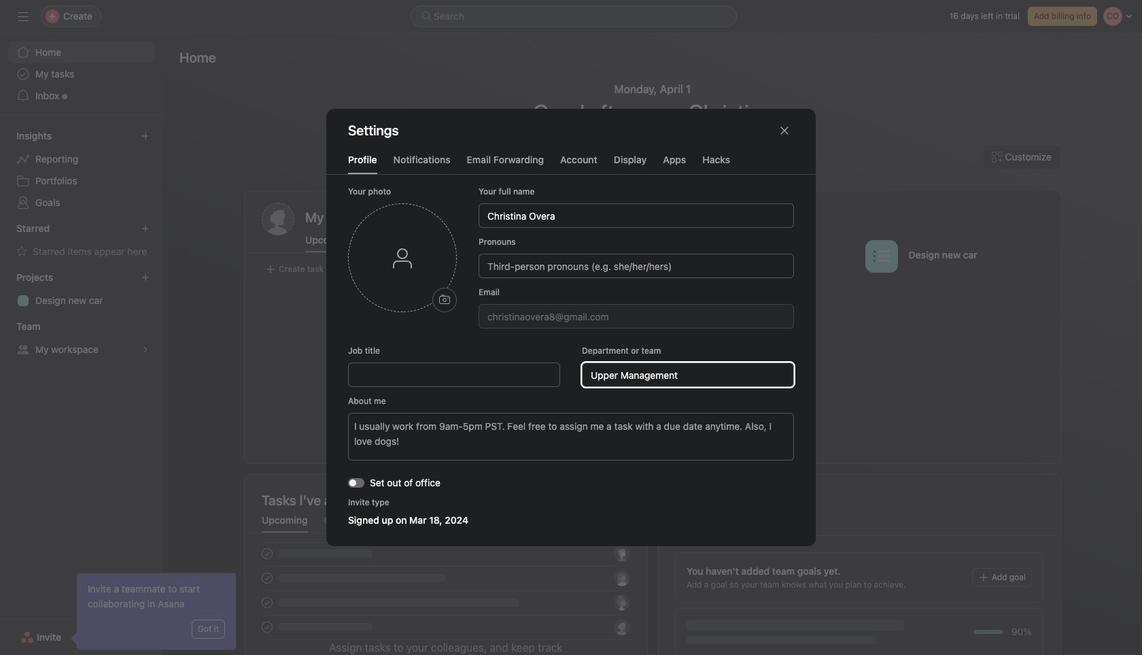 Task type: describe. For each thing, give the bounding box(es) containing it.
settings tab list
[[327, 152, 816, 175]]

hide sidebar image
[[18, 11, 29, 22]]

starred element
[[0, 216, 163, 265]]

global element
[[0, 33, 163, 115]]

add profile photo image
[[262, 203, 295, 235]]

Third-person pronouns (e.g. she/her/hers) text field
[[479, 254, 795, 278]]

teams element
[[0, 314, 163, 363]]

close this dialog image
[[780, 125, 791, 136]]



Task type: vqa. For each thing, say whether or not it's contained in the screenshot.
recruiting's task…
no



Task type: locate. For each thing, give the bounding box(es) containing it.
insights element
[[0, 124, 163, 216]]

I usually work from 9am-5pm PST. Feel free to assign me a task with a due date anytime. Also, I love dogs! text field
[[348, 413, 795, 461]]

tooltip
[[73, 574, 236, 650]]

list image
[[874, 248, 890, 264]]

None text field
[[479, 203, 795, 228], [348, 363, 561, 387], [479, 203, 795, 228], [348, 363, 561, 387]]

switch
[[348, 478, 365, 487]]

upload new photo image
[[439, 295, 450, 305]]

projects element
[[0, 265, 163, 314]]

None text field
[[479, 304, 795, 329], [582, 363, 795, 387], [479, 304, 795, 329], [582, 363, 795, 387]]

dialog
[[327, 109, 816, 546]]

list box
[[411, 5, 737, 27]]



